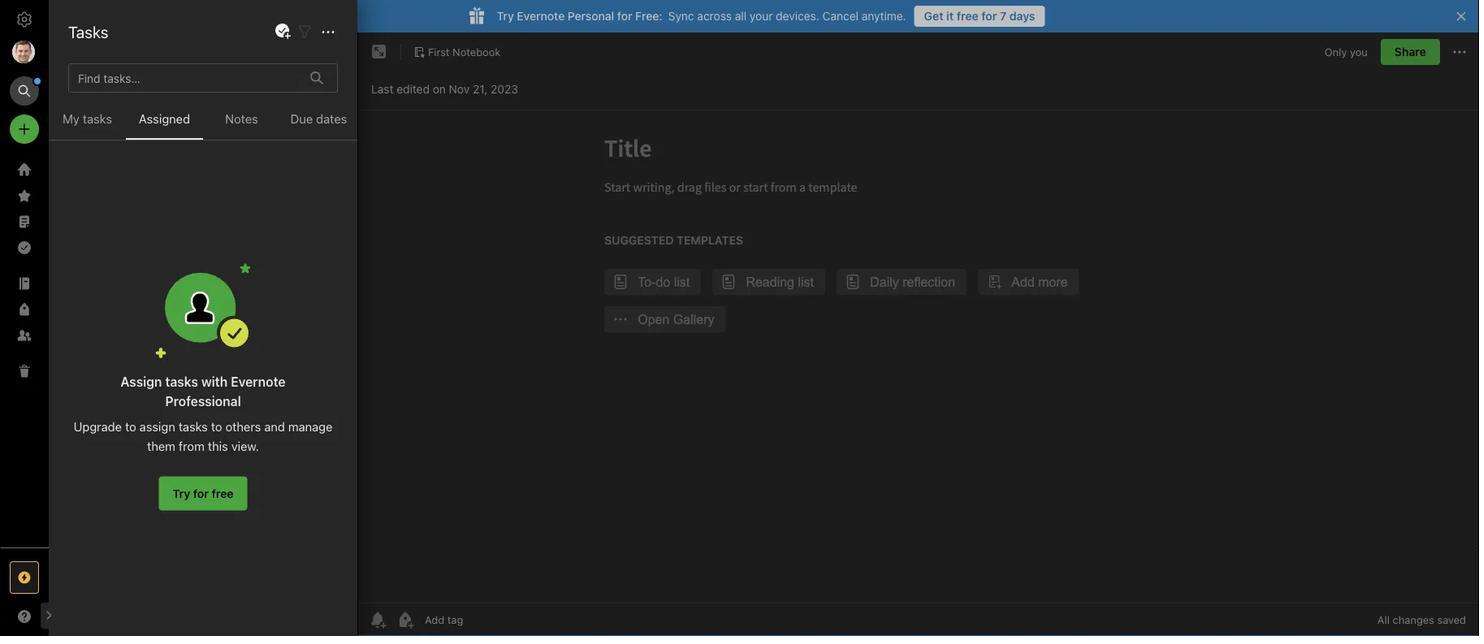 Task type: vqa. For each thing, say whether or not it's contained in the screenshot.
edited in the top of the page
yes



Task type: describe. For each thing, give the bounding box(es) containing it.
try for free button
[[159, 476, 247, 511]]

untitled button
[[49, 110, 357, 208]]

this
[[208, 439, 228, 453]]

account image
[[12, 41, 35, 63]]

last edited on nov 21, 2023
[[371, 82, 518, 96]]

only
[[1325, 46, 1347, 58]]

tasks for assign
[[165, 374, 198, 389]]

0 vertical spatial notes
[[84, 49, 128, 68]]

assigned
[[139, 112, 190, 126]]

click to expand image
[[42, 606, 54, 626]]

upgrade image
[[15, 568, 34, 587]]

notes inside "button"
[[225, 112, 258, 126]]

try evernote personal for free: sync across all your devices. cancel anytime.
[[497, 9, 906, 23]]

cancel
[[823, 9, 859, 23]]

from
[[179, 439, 205, 453]]

notebook
[[453, 46, 501, 58]]

for for 7
[[982, 9, 997, 23]]

my
[[63, 112, 79, 126]]

Find tasks… text field
[[71, 65, 301, 91]]

due
[[291, 112, 313, 126]]

nov
[[449, 82, 470, 96]]

personal
[[568, 9, 614, 23]]

tasks
[[68, 22, 108, 41]]

notes button
[[203, 109, 280, 140]]

share
[[1395, 45, 1426, 58]]

assigned button
[[126, 109, 203, 140]]

anytime.
[[862, 9, 906, 23]]

free for for
[[212, 487, 234, 500]]

assign tasks with evernote professional
[[121, 374, 286, 409]]

your
[[750, 9, 773, 23]]

share button
[[1381, 39, 1440, 65]]

add tag image
[[396, 610, 415, 630]]

1 to from the left
[[125, 420, 136, 434]]

it
[[947, 9, 954, 23]]

my tasks
[[63, 112, 112, 126]]

across
[[697, 9, 732, 23]]

new task image
[[273, 22, 292, 41]]

evernote inside the assign tasks with evernote professional
[[231, 374, 286, 389]]

on
[[433, 82, 446, 96]]

them
[[147, 439, 175, 453]]

others
[[225, 420, 261, 434]]

changes
[[1393, 614, 1435, 626]]

Filter tasks field
[[295, 22, 314, 42]]

21,
[[473, 82, 488, 96]]

all changes saved
[[1378, 614, 1466, 626]]

get it free for 7 days button
[[914, 6, 1045, 27]]

get
[[924, 9, 944, 23]]

and
[[264, 420, 285, 434]]

view.
[[231, 439, 259, 453]]

days
[[1010, 9, 1035, 23]]

tasks for my
[[83, 112, 112, 126]]

first
[[428, 46, 450, 58]]

expand note image
[[370, 42, 389, 62]]

due dates
[[291, 112, 347, 126]]

7
[[1000, 9, 1007, 23]]

my tasks button
[[49, 109, 126, 140]]

try for try evernote personal for free: sync across all your devices. cancel anytime.
[[497, 9, 514, 23]]

try for free
[[173, 487, 234, 500]]

note
[[76, 83, 100, 97]]

professional
[[165, 393, 241, 409]]

first notebook button
[[408, 41, 506, 63]]



Task type: locate. For each thing, give the bounding box(es) containing it.
1 horizontal spatial free
[[957, 9, 979, 23]]

for down from
[[193, 487, 209, 500]]

1 horizontal spatial try
[[497, 9, 514, 23]]

notes
[[84, 49, 128, 68], [225, 112, 258, 126]]

try up notebook
[[497, 9, 514, 23]]

tasks inside my tasks button
[[83, 112, 112, 126]]

free down this
[[212, 487, 234, 500]]

1 vertical spatial free
[[212, 487, 234, 500]]

1 horizontal spatial to
[[211, 420, 222, 434]]

0 vertical spatial tasks
[[83, 112, 112, 126]]

0 horizontal spatial to
[[125, 420, 136, 434]]

first notebook
[[428, 46, 501, 58]]

for for free:
[[617, 9, 632, 23]]

1
[[68, 83, 73, 97]]

1 vertical spatial tasks
[[165, 374, 198, 389]]

2 horizontal spatial for
[[982, 9, 997, 23]]

0 horizontal spatial free
[[212, 487, 234, 500]]

0 horizontal spatial evernote
[[231, 374, 286, 389]]

2023
[[491, 82, 518, 96]]

notes down the tasks at the left top of the page
[[84, 49, 128, 68]]

devices.
[[776, 9, 820, 23]]

add a reminder image
[[368, 610, 387, 630]]

get it free for 7 days
[[924, 9, 1035, 23]]

upgrade
[[74, 420, 122, 434]]

you
[[1350, 46, 1368, 58]]

try down from
[[173, 487, 190, 500]]

with
[[201, 374, 228, 389]]

1 horizontal spatial evernote
[[517, 9, 565, 23]]

1 vertical spatial evernote
[[231, 374, 286, 389]]

0 horizontal spatial notes
[[84, 49, 128, 68]]

1 note
[[68, 83, 100, 97]]

0 vertical spatial free
[[957, 9, 979, 23]]

try
[[497, 9, 514, 23], [173, 487, 190, 500]]

all
[[1378, 614, 1390, 626]]

assign
[[121, 374, 162, 389]]

tasks
[[83, 112, 112, 126], [165, 374, 198, 389], [179, 420, 208, 434]]

1 vertical spatial try
[[173, 487, 190, 500]]

tasks inside upgrade to assign tasks to others and manage them from this view.
[[179, 420, 208, 434]]

note window element
[[358, 32, 1479, 636]]

evernote right "with"
[[231, 374, 286, 389]]

2 vertical spatial tasks
[[179, 420, 208, 434]]

due dates button
[[280, 109, 357, 140]]

1 horizontal spatial for
[[617, 9, 632, 23]]

1 vertical spatial notes
[[225, 112, 258, 126]]

try for try for free
[[173, 487, 190, 500]]

Account field
[[0, 36, 49, 68]]

WHAT'S NEW field
[[0, 604, 49, 630]]

0 vertical spatial try
[[497, 9, 514, 23]]

evernote
[[517, 9, 565, 23], [231, 374, 286, 389]]

home image
[[15, 160, 34, 180]]

more actions and view options image
[[318, 22, 338, 42]]

tasks right my
[[83, 112, 112, 126]]

evernote left personal
[[517, 9, 565, 23]]

to left assign
[[125, 420, 136, 434]]

tasks up from
[[179, 420, 208, 434]]

tasks inside the assign tasks with evernote professional
[[165, 374, 198, 389]]

for
[[617, 9, 632, 23], [982, 9, 997, 23], [193, 487, 209, 500]]

tree
[[0, 157, 49, 547]]

untitled
[[70, 126, 113, 139]]

only you
[[1325, 46, 1368, 58]]

to
[[125, 420, 136, 434], [211, 420, 222, 434]]

assign
[[140, 420, 175, 434]]

free
[[957, 9, 979, 23], [212, 487, 234, 500]]

all
[[735, 9, 747, 23]]

settings image
[[15, 10, 34, 29]]

filter tasks image
[[295, 22, 314, 42]]

notes left 'due'
[[225, 112, 258, 126]]

edited
[[397, 82, 430, 96]]

upgrade to assign tasks to others and manage them from this view.
[[74, 420, 333, 453]]

tasks up professional
[[165, 374, 198, 389]]

for left 7
[[982, 9, 997, 23]]

to up this
[[211, 420, 222, 434]]

1 horizontal spatial notes
[[225, 112, 258, 126]]

try inside button
[[173, 487, 190, 500]]

0 vertical spatial evernote
[[517, 9, 565, 23]]

dates
[[316, 112, 347, 126]]

last
[[371, 82, 394, 96]]

More actions and view options field
[[314, 22, 338, 42]]

free right it at the top of page
[[957, 9, 979, 23]]

for left the free:
[[617, 9, 632, 23]]

free for it
[[957, 9, 979, 23]]

0 horizontal spatial for
[[193, 487, 209, 500]]

sync
[[668, 9, 694, 23]]

2 to from the left
[[211, 420, 222, 434]]

saved
[[1437, 614, 1466, 626]]

manage
[[288, 420, 333, 434]]

Note Editor text field
[[358, 110, 1479, 603]]

0 horizontal spatial try
[[173, 487, 190, 500]]

free:
[[635, 9, 663, 23]]



